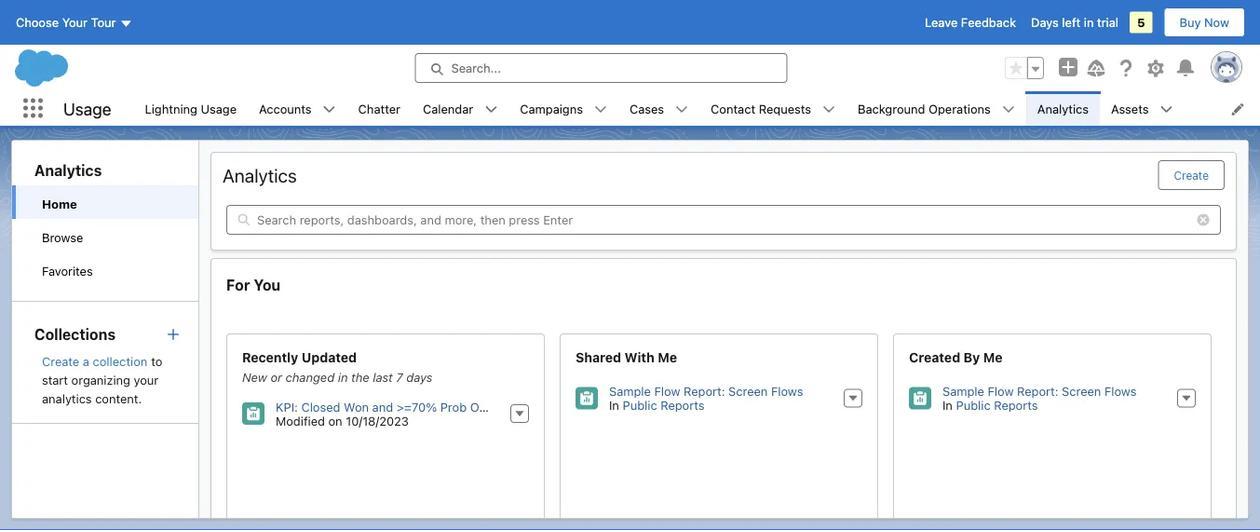 Task type: vqa. For each thing, say whether or not it's contained in the screenshot.
Try
no



Task type: describe. For each thing, give the bounding box(es) containing it.
lightning usage link
[[134, 91, 248, 126]]

accounts
[[259, 102, 312, 116]]

requests
[[759, 102, 812, 116]]

lightning
[[145, 102, 198, 116]]

background
[[858, 102, 926, 116]]

5
[[1138, 15, 1146, 29]]

leave
[[925, 15, 958, 29]]

text default image for campaigns
[[595, 103, 608, 116]]

text default image for calendar
[[485, 103, 498, 116]]

text default image for cases
[[676, 103, 689, 116]]

campaigns
[[520, 102, 583, 116]]

feedback
[[962, 15, 1017, 29]]

in
[[1085, 15, 1094, 29]]

cases link
[[619, 91, 676, 126]]

choose
[[16, 15, 59, 29]]

choose your tour button
[[15, 7, 134, 37]]

leave feedback link
[[925, 15, 1017, 29]]

calendar
[[423, 102, 474, 116]]

trial
[[1098, 15, 1119, 29]]

campaigns link
[[509, 91, 595, 126]]

choose your tour
[[16, 15, 116, 29]]

assets list item
[[1101, 91, 1185, 126]]

your
[[62, 15, 88, 29]]

operations
[[929, 102, 991, 116]]

background operations
[[858, 102, 991, 116]]

assets
[[1112, 102, 1150, 116]]

calendar link
[[412, 91, 485, 126]]

now
[[1205, 15, 1230, 29]]

accounts list item
[[248, 91, 347, 126]]

cases list item
[[619, 91, 700, 126]]



Task type: locate. For each thing, give the bounding box(es) containing it.
text default image inside background operations list item
[[1003, 103, 1016, 116]]

4 text default image from the left
[[1003, 103, 1016, 116]]

assets link
[[1101, 91, 1161, 126]]

text default image
[[323, 103, 336, 116], [823, 103, 836, 116], [1161, 103, 1174, 116]]

contact requests list item
[[700, 91, 847, 126]]

0 horizontal spatial text default image
[[323, 103, 336, 116]]

text default image inside calendar list item
[[485, 103, 498, 116]]

leave feedback
[[925, 15, 1017, 29]]

cases
[[630, 102, 665, 116]]

buy
[[1180, 15, 1202, 29]]

2 horizontal spatial text default image
[[1161, 103, 1174, 116]]

usage
[[63, 99, 111, 119], [201, 102, 237, 116]]

1 text default image from the left
[[485, 103, 498, 116]]

background operations link
[[847, 91, 1003, 126]]

0 horizontal spatial usage
[[63, 99, 111, 119]]

text default image down the search... button
[[595, 103, 608, 116]]

days left in trial
[[1032, 15, 1119, 29]]

text default image
[[485, 103, 498, 116], [595, 103, 608, 116], [676, 103, 689, 116], [1003, 103, 1016, 116]]

usage right lightning
[[201, 102, 237, 116]]

text default image for assets
[[1161, 103, 1174, 116]]

1 horizontal spatial usage
[[201, 102, 237, 116]]

days
[[1032, 15, 1059, 29]]

text default image inside 'assets' list item
[[1161, 103, 1174, 116]]

group
[[1006, 57, 1045, 79]]

text default image right "accounts"
[[323, 103, 336, 116]]

text default image for background operations
[[1003, 103, 1016, 116]]

search...
[[452, 61, 501, 75]]

calendar list item
[[412, 91, 509, 126]]

1 text default image from the left
[[323, 103, 336, 116]]

text default image for accounts
[[323, 103, 336, 116]]

lightning usage
[[145, 102, 237, 116]]

text default image right calendar
[[485, 103, 498, 116]]

contact requests link
[[700, 91, 823, 126]]

contact requests
[[711, 102, 812, 116]]

analytics link
[[1027, 91, 1101, 126]]

text default image right cases at the top
[[676, 103, 689, 116]]

accounts link
[[248, 91, 323, 126]]

campaigns list item
[[509, 91, 619, 126]]

text default image inside cases list item
[[676, 103, 689, 116]]

usage left lightning
[[63, 99, 111, 119]]

list
[[134, 91, 1261, 126]]

text default image right operations
[[1003, 103, 1016, 116]]

buy now button
[[1164, 7, 1246, 37]]

text default image inside accounts list item
[[323, 103, 336, 116]]

tour
[[91, 15, 116, 29]]

text default image right 'assets'
[[1161, 103, 1174, 116]]

2 text default image from the left
[[823, 103, 836, 116]]

3 text default image from the left
[[676, 103, 689, 116]]

usage inside list
[[201, 102, 237, 116]]

left
[[1063, 15, 1081, 29]]

chatter link
[[347, 91, 412, 126]]

contact
[[711, 102, 756, 116]]

1 horizontal spatial text default image
[[823, 103, 836, 116]]

search... button
[[415, 53, 788, 83]]

buy now
[[1180, 15, 1230, 29]]

text default image inside contact requests list item
[[823, 103, 836, 116]]

analytics
[[1038, 102, 1089, 116]]

chatter
[[358, 102, 401, 116]]

text default image right requests
[[823, 103, 836, 116]]

text default image for contact requests
[[823, 103, 836, 116]]

2 text default image from the left
[[595, 103, 608, 116]]

list containing lightning usage
[[134, 91, 1261, 126]]

text default image inside "campaigns" list item
[[595, 103, 608, 116]]

background operations list item
[[847, 91, 1027, 126]]

3 text default image from the left
[[1161, 103, 1174, 116]]



